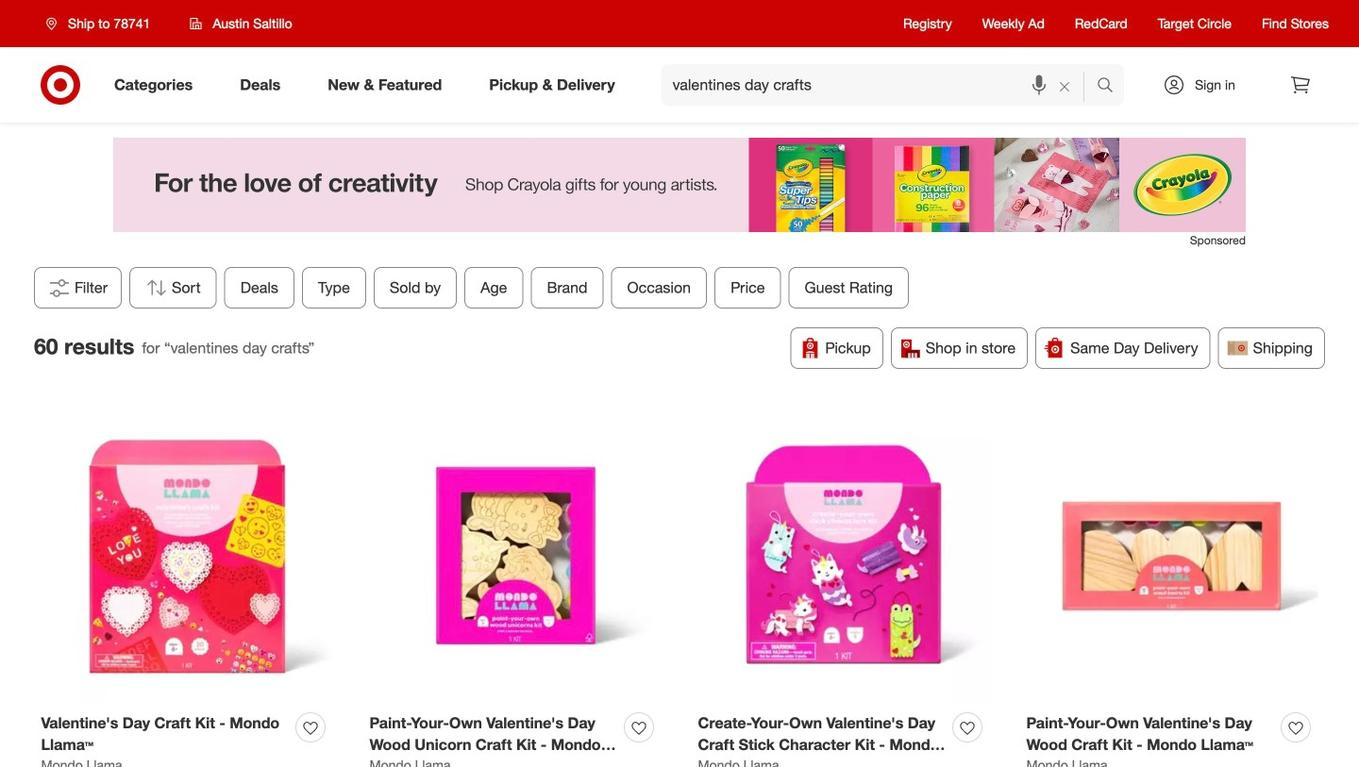 Task type: locate. For each thing, give the bounding box(es) containing it.
advertisement element
[[113, 138, 1246, 232]]

paint-your-own valentine's day wood craft kit - mondo llama™ image
[[1026, 410, 1318, 702], [1026, 410, 1318, 702]]

paint-your-own valentine's day wood unicorn craft kit - mondo llama™ image
[[370, 410, 661, 702], [370, 410, 661, 702]]

What can we help you find? suggestions appear below search field
[[661, 64, 1101, 106]]

create-your-own valentine's day craft stick character kit - mondo llama™ image
[[698, 410, 990, 702], [698, 410, 990, 702]]

valentine's day craft kit - mondo llama™ image
[[41, 410, 333, 702], [41, 410, 333, 702]]



Task type: vqa. For each thing, say whether or not it's contained in the screenshot.
Paint-Your-Own Valentine's Day Wood Craft Kit - Mondo Llama™ image
yes



